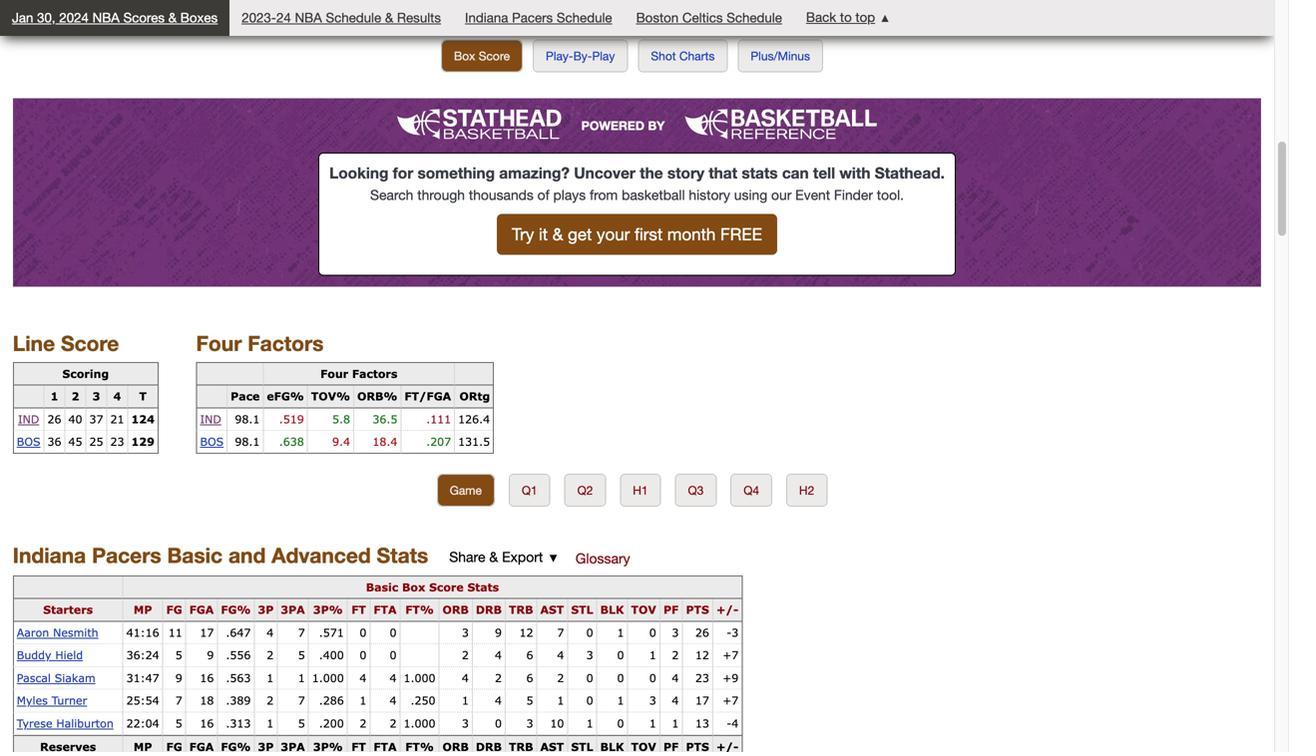 Task type: vqa. For each thing, say whether or not it's contained in the screenshot.


Task type: describe. For each thing, give the bounding box(es) containing it.
looking for something amazing? uncover the story that stats can tell with stathead. search through thousands of plays from basketball history using our event finder tool.
[[329, 164, 945, 203]]

2 down orb
[[462, 649, 469, 663]]

q1 link
[[510, 475, 550, 506]]

- for 3
[[727, 626, 732, 640]]

through
[[417, 187, 465, 203]]

drb
[[476, 604, 502, 617]]

pascal
[[17, 672, 51, 685]]

1 vertical spatial factors
[[352, 367, 398, 381]]

offensive rating element
[[454, 386, 493, 409]]

offensive rebounds element for defensive rebounds element containing drb
[[439, 600, 472, 622]]

ind 26 40 37 21 124 bos 36 45 25 23 129
[[17, 413, 155, 449]]

41:16 11
[[126, 626, 182, 640]]

plus/minus link
[[739, 41, 823, 72]]

score for line score
[[61, 331, 119, 356]]

1.000 for 4 1.000
[[404, 672, 436, 685]]

looking
[[329, 164, 389, 182]]

steals element for the assists element containing ast
[[567, 600, 597, 622]]

ast
[[540, 604, 564, 617]]

3p%
[[313, 604, 343, 617]]

& inside "2023-24 nba schedule & results" link
[[385, 10, 394, 25]]

1 vertical spatial four
[[321, 367, 349, 381]]

pacers for basic
[[92, 543, 161, 568]]

pacers for schedule
[[512, 10, 553, 25]]

powered by
[[582, 118, 665, 133]]

0 vertical spatial 9
[[495, 626, 502, 640]]

search
[[370, 187, 414, 203]]

back to top link
[[794, 2, 902, 33]]

h1 link
[[621, 475, 660, 506]]

41:16
[[126, 626, 159, 640]]

1 nba from the left
[[92, 10, 120, 25]]

finder
[[834, 187, 873, 203]]

2 right .389
[[267, 695, 274, 708]]

1 horizontal spatial 12
[[696, 649, 710, 663]]

plays
[[554, 187, 586, 203]]

1 vertical spatial stats
[[468, 581, 499, 594]]

.313
[[226, 717, 251, 731]]

shot charts link
[[639, 41, 727, 72]]

effective field goal percentage element
[[263, 386, 307, 409]]

bos link for four factors
[[200, 435, 224, 449]]

offensive rebounds element for defensive rebounds element related to 3-point field goal percentage element related to reserves element
[[439, 736, 472, 753]]

myles
[[17, 695, 48, 708]]

2 up the 40
[[71, 390, 79, 403]]

assists element for defensive rebounds element related to 3-point field goal percentage element related to reserves element
[[537, 736, 567, 753]]

.519
[[279, 413, 304, 426]]

back
[[806, 9, 837, 25]]

7 down ast
[[557, 626, 564, 640]]

charts
[[680, 49, 715, 63]]

.286
[[319, 695, 344, 708]]

something
[[418, 164, 495, 182]]

aaron nesmith
[[17, 626, 98, 640]]

powered
[[582, 118, 645, 133]]

schedule for indiana pacers schedule
[[557, 10, 612, 25]]

history
[[689, 187, 731, 203]]

.207
[[426, 435, 451, 449]]

5 right 22:04
[[175, 717, 182, 731]]

2 down 4 1.000
[[390, 717, 397, 731]]

total rebounds element for the assists element for defensive rebounds element related to 3-point field goal percentage element related to reserves element
[[505, 736, 537, 753]]

.571
[[319, 626, 344, 640]]

1 horizontal spatial 17
[[696, 695, 710, 708]]

23 inside ind 26 40 37 21 124 bos 36 45 25 23 129
[[110, 435, 124, 449]]

boston
[[636, 10, 679, 25]]

blk
[[601, 604, 624, 617]]

1 schedule from the left
[[326, 10, 381, 25]]

h2
[[799, 483, 815, 497]]

3 down pf at the bottom right of page
[[672, 626, 679, 640]]

2023-24 nba schedule & results
[[242, 10, 441, 25]]

5 down 11
[[175, 649, 182, 663]]

1 vertical spatial box
[[402, 581, 426, 594]]

for
[[393, 164, 413, 182]]

month
[[668, 225, 716, 244]]

blocks element for steals element associated with the assists element for defensive rebounds element related to 3-point field goal percentage element related to reserves element
[[597, 736, 627, 753]]

3-point field goal attempts element for 3-point field goal percentage element containing 3p%
[[277, 600, 308, 622]]

q1
[[522, 483, 538, 497]]

assists element for defensive rebounds element containing drb
[[537, 600, 567, 622]]

3p
[[258, 604, 274, 617]]

2 down pf at the bottom right of page
[[672, 649, 679, 663]]

it
[[539, 225, 548, 244]]

free throw percentage element for offensive rebounds element corresponding to defensive rebounds element related to 3-point field goal percentage element related to reserves element
[[400, 736, 439, 753]]

pf
[[664, 604, 679, 617]]

basic box score stats
[[366, 581, 499, 594]]

schedule for boston celtics schedule
[[727, 10, 783, 25]]

5 down trb on the left of page
[[527, 695, 534, 708]]

31:47
[[126, 672, 159, 685]]

.400
[[319, 649, 344, 663]]

124
[[131, 413, 155, 426]]

.com logo image
[[685, 109, 877, 139]]

.556
[[226, 649, 251, 663]]

minutes played element for starters element
[[122, 600, 162, 622]]

plus/minus element for turnovers element containing tov
[[713, 600, 742, 622]]

.389
[[226, 695, 251, 708]]

story
[[668, 164, 705, 182]]

try it & get your first month free link
[[497, 214, 778, 255]]

0 vertical spatial 12
[[520, 626, 534, 640]]

plus/minus element for "blocks" element corresponding to steals element associated with the assists element for defensive rebounds element related to 3-point field goal percentage element related to reserves element turnovers element
[[713, 736, 742, 753]]

free throws element for 3-point field goal percentage element containing 3p%
[[347, 600, 370, 622]]

pascal siakam link
[[17, 672, 95, 685]]

q2 link
[[566, 475, 605, 506]]

efg%
[[267, 390, 304, 403]]

points element for "blocks" element corresponding to steals element associated with the assists element for defensive rebounds element related to 3-point field goal percentage element related to reserves element turnovers element plus/minus element
[[682, 736, 713, 753]]

+7 for 17
[[723, 695, 739, 708]]

-3
[[727, 626, 739, 640]]

1 vertical spatial 23
[[696, 672, 710, 685]]

shot
[[651, 49, 676, 63]]

18.4
[[373, 435, 398, 449]]

score for box score
[[479, 49, 510, 63]]

stats
[[742, 164, 778, 182]]

to
[[840, 9, 852, 25]]

try
[[512, 225, 534, 244]]

uncover
[[574, 164, 636, 182]]

tell
[[813, 164, 836, 182]]

26 inside ind 26 40 37 21 124 bos 36 45 25 23 129
[[47, 413, 61, 426]]

.111
[[426, 413, 451, 426]]

ft
[[352, 604, 366, 617]]

total rebounds element for the assists element containing ast
[[505, 600, 537, 622]]

box score link
[[442, 41, 522, 72]]

pts
[[686, 604, 710, 617]]

try it & get your first month free
[[512, 225, 763, 244]]

3 down stl on the bottom left of page
[[587, 649, 594, 663]]

share
[[449, 549, 486, 565]]

free throws element for 3-point field goal percentage element related to reserves element
[[347, 736, 370, 753]]

indiana pacers basic and advanced stats
[[13, 543, 429, 568]]

37
[[89, 413, 103, 426]]

98.1 for ind
[[235, 413, 260, 426]]

q2
[[578, 483, 593, 497]]

3 left 10
[[527, 717, 534, 731]]

share & export
[[449, 549, 543, 565]]

7 left 18
[[175, 695, 182, 708]]

tov
[[631, 604, 657, 617]]

using
[[735, 187, 768, 203]]

buddy
[[17, 649, 51, 663]]

36
[[47, 435, 61, 449]]

fga element for 3-point field goal attempts element corresponding to 3-point field goal percentage element related to reserves element 'field goal percentage' element
[[185, 736, 217, 753]]

thousands
[[469, 187, 534, 203]]

& inside jan 30, 2024 nba scores & boxes link
[[168, 10, 177, 25]]

field goal percentage element for 3-point field goal attempts element corresponding to 3-point field goal percentage element related to reserves element
[[217, 736, 254, 753]]

3 down orb
[[462, 626, 469, 640]]

2023-24 nba schedule & results link
[[230, 3, 453, 33]]

glossary
[[576, 550, 631, 567]]

3-point field goal attempts element for 3-point field goal percentage element related to reserves element
[[277, 736, 308, 753]]

1 horizontal spatial score
[[429, 581, 464, 594]]

offensive rebound percentage element
[[353, 386, 401, 409]]

7 down the 3pa
[[298, 626, 305, 640]]

0 vertical spatial four factors
[[196, 331, 324, 356]]

box score
[[454, 49, 510, 63]]

126.4
[[458, 413, 490, 426]]

box inside 'box score' link
[[454, 49, 476, 63]]

game link
[[438, 475, 494, 506]]



Task type: locate. For each thing, give the bounding box(es) containing it.
3-point field goal attempts element containing 3pa
[[277, 600, 308, 622]]

3-point field goal attempts element right 3p
[[277, 600, 308, 622]]

1 horizontal spatial bos
[[200, 435, 224, 449]]

buddy hield link
[[17, 649, 83, 663]]

+7 down +9
[[723, 695, 739, 708]]

field goals element for minutes played element containing mp
[[162, 600, 185, 622]]

16 up 18
[[200, 672, 214, 685]]

by
[[648, 118, 665, 133]]

1 horizontal spatial basic
[[366, 581, 399, 594]]

1 vertical spatial total rebounds element
[[505, 736, 537, 753]]

1 vertical spatial 26
[[696, 626, 710, 640]]

tool.
[[877, 187, 904, 203]]

2 points element from the top
[[682, 736, 713, 753]]

stats up basic box score stats
[[377, 543, 429, 568]]

field goal percentage element containing fg%
[[217, 600, 254, 622]]

0 vertical spatial fga element
[[185, 600, 217, 622]]

0 vertical spatial +7
[[723, 649, 739, 663]]

0 vertical spatial score
[[479, 49, 510, 63]]

1 vertical spatial 16
[[200, 717, 214, 731]]

1 field goal percentage element from the top
[[217, 600, 254, 622]]

0 vertical spatial 23
[[110, 435, 124, 449]]

98.1
[[235, 413, 260, 426], [235, 435, 260, 449]]

offensive rebounds element
[[439, 600, 472, 622], [439, 736, 472, 753]]

1 horizontal spatial four
[[321, 367, 349, 381]]

free throws element
[[347, 600, 370, 622], [347, 736, 370, 753]]

0 horizontal spatial box
[[402, 581, 426, 594]]

stats
[[377, 543, 429, 568], [468, 581, 499, 594]]

basic up the fta
[[366, 581, 399, 594]]

6 for 4
[[527, 649, 534, 663]]

18
[[200, 695, 214, 708]]

free throw percentage element down basic box score stats
[[400, 600, 439, 622]]

1 blocks element from the top
[[597, 600, 627, 622]]

nba right '2024'
[[92, 10, 120, 25]]

line score
[[13, 331, 119, 356]]

1 vertical spatial 3-point field goal percentage element
[[308, 736, 347, 753]]

basketball
[[622, 187, 685, 203]]

0 vertical spatial points element
[[682, 600, 713, 622]]

1 1.000
[[298, 672, 344, 685]]

0 horizontal spatial basic
[[167, 543, 223, 568]]

free throw attempts element containing fta
[[370, 600, 400, 622]]

free throw percentage element down 2 1.000
[[400, 736, 439, 753]]

2 16 from the top
[[200, 717, 214, 731]]

myles turner
[[17, 695, 87, 708]]

points element for plus/minus element containing +/-
[[682, 600, 713, 622]]

blocks element for steals element containing stl
[[597, 600, 627, 622]]

3 schedule from the left
[[727, 10, 783, 25]]

9 left .556
[[207, 649, 214, 663]]

free throw attempts element right "ft"
[[370, 600, 400, 622]]

personal fouls element
[[660, 600, 682, 622], [660, 736, 682, 753]]

1 bos from the left
[[17, 435, 40, 449]]

ind inside ind 26 40 37 21 124 bos 36 45 25 23 129
[[18, 413, 39, 426]]

40
[[68, 413, 82, 426]]

2 3-point field goal percentage element from the top
[[308, 736, 347, 753]]

stats up drb
[[468, 581, 499, 594]]

0 horizontal spatial 9
[[175, 672, 182, 685]]

129
[[131, 435, 155, 449]]

0 vertical spatial 98.1
[[235, 413, 260, 426]]

0 vertical spatial factors
[[248, 331, 324, 356]]

1 vertical spatial field goals element
[[162, 736, 185, 753]]

steals element containing stl
[[567, 600, 597, 622]]

schedule up plus/minus link
[[727, 10, 783, 25]]

assists element containing ast
[[537, 600, 567, 622]]

four up pace
[[196, 331, 242, 356]]

basic left "and"
[[167, 543, 223, 568]]

starters element
[[13, 600, 122, 622]]

points element down '13' at the bottom
[[682, 736, 713, 753]]

factors up efg%
[[248, 331, 324, 356]]

play-
[[546, 49, 574, 63]]

2 1.000
[[390, 717, 436, 731]]

nesmith
[[53, 626, 98, 640]]

1 plus/minus element from the top
[[713, 600, 742, 622]]

bos link left 36
[[17, 435, 40, 449]]

+7 for 12
[[723, 649, 739, 663]]

1 vertical spatial 17
[[696, 695, 710, 708]]

1 vertical spatial plus/minus element
[[713, 736, 742, 753]]

2 bos from the left
[[200, 435, 224, 449]]

.111 126.4
[[426, 413, 490, 426]]

26 down pts
[[696, 626, 710, 640]]

3-point field goal percentage element down .200
[[308, 736, 347, 753]]

23 right 25 in the left of the page
[[110, 435, 124, 449]]

1 horizontal spatial indiana
[[465, 10, 508, 25]]

t
[[139, 390, 147, 403]]

fg fga fg% 3p 3pa 3p% ft fta ft% orb drb trb ast stl blk tov pf pts +/-
[[166, 604, 739, 617]]

1 16 from the top
[[200, 672, 214, 685]]

1 free throws element from the top
[[347, 600, 370, 622]]

& right share
[[490, 549, 498, 565]]

0 horizontal spatial bos
[[17, 435, 40, 449]]

3-point field goal percentage element containing 3p%
[[308, 600, 347, 622]]

16 for .563
[[200, 672, 214, 685]]

1 vertical spatial offensive rebounds element
[[439, 736, 472, 753]]

3 down +/-
[[732, 626, 739, 640]]

ortg
[[460, 390, 490, 403]]

1 vertical spatial personal fouls element
[[660, 736, 682, 753]]

0 vertical spatial field goal percentage element
[[217, 600, 254, 622]]

score up fg fga fg% 3p 3pa 3p% ft fta ft% orb drb trb ast stl blk tov pf pts +/-
[[429, 581, 464, 594]]

offensive rebounds element containing orb
[[439, 600, 472, 622]]

98.1 for bos
[[235, 435, 260, 449]]

blocks element
[[597, 600, 627, 622], [597, 736, 627, 753]]

3-point field goals element for 3-point field goal attempts element containing 3pa
[[254, 600, 277, 622]]

1.000 up .286 at the left of page
[[312, 672, 344, 685]]

bos link for line score
[[17, 435, 40, 449]]

1 vertical spatial +7
[[723, 695, 739, 708]]

9
[[495, 626, 502, 640], [207, 649, 214, 663], [175, 672, 182, 685]]

1 3-point field goal percentage element from the top
[[308, 600, 347, 622]]

3-point field goals element
[[254, 600, 277, 622], [254, 736, 277, 753]]

total rebounds element containing trb
[[505, 600, 537, 622]]

98.1 left .638
[[235, 435, 260, 449]]

0 vertical spatial four
[[196, 331, 242, 356]]

1 3-point field goal attempts element from the top
[[277, 600, 308, 622]]

1 vertical spatial pacers
[[92, 543, 161, 568]]

plus/minus
[[751, 49, 811, 63]]

total rebounds element
[[505, 600, 537, 622], [505, 736, 537, 753]]

1 horizontal spatial 26
[[696, 626, 710, 640]]

2 turnovers element from the top
[[627, 736, 660, 753]]

the
[[640, 164, 663, 182]]

glossary button
[[576, 550, 631, 567]]

.563
[[226, 672, 251, 685]]

1 vertical spatial free throw percentage element
[[400, 736, 439, 753]]

1 6 from the top
[[527, 649, 534, 663]]

first
[[635, 225, 663, 244]]

0 horizontal spatial 17
[[200, 626, 214, 640]]

free throw attempts element for free throw percentage element associated with offensive rebounds element corresponding to defensive rebounds element related to 3-point field goal percentage element related to reserves element
[[370, 736, 400, 753]]

0 vertical spatial 26
[[47, 413, 61, 426]]

+9
[[723, 672, 739, 685]]

2 schedule from the left
[[557, 10, 612, 25]]

+7 up +9
[[723, 649, 739, 663]]

defensive rebounds element for 3-point field goal percentage element containing 3p%
[[472, 600, 505, 622]]

personal fouls element for points element containing pts
[[660, 600, 682, 622]]

four up tov%
[[321, 367, 349, 381]]

myles turner link
[[17, 695, 87, 708]]

3-point field goal percentage element for starters element
[[308, 600, 347, 622]]

stl
[[571, 604, 594, 617]]

celtics
[[683, 10, 723, 25]]

schedule
[[326, 10, 381, 25], [557, 10, 612, 25], [727, 10, 783, 25]]

score up scoring
[[61, 331, 119, 356]]

0 vertical spatial stats
[[377, 543, 429, 568]]

9 right 31:47
[[175, 672, 182, 685]]

four
[[196, 331, 242, 356], [321, 367, 349, 381]]

0 vertical spatial minutes played element
[[122, 600, 162, 622]]

ind link left the 40
[[18, 413, 39, 426]]

1 bos link from the left
[[17, 435, 40, 449]]

fta
[[374, 604, 397, 617]]

16 for .313
[[200, 717, 214, 731]]

ind for ind
[[200, 413, 221, 426]]

free throw percentage element for offensive rebounds element containing orb
[[400, 600, 439, 622]]

1 free throw attempts element from the top
[[370, 600, 400, 622]]

pace efg% tov% orb% ft/fga ortg
[[231, 390, 490, 403]]

13
[[696, 717, 710, 731]]

fg
[[166, 604, 182, 617]]

1 horizontal spatial ind link
[[200, 413, 221, 426]]

3-point field goal percentage element up .571
[[308, 600, 347, 622]]

12 down pts
[[696, 649, 710, 663]]

1 vertical spatial four factors
[[321, 367, 398, 381]]

1 points element from the top
[[682, 600, 713, 622]]

1 - from the top
[[727, 626, 732, 640]]

3 down the tov
[[650, 695, 657, 708]]

1 horizontal spatial pacers
[[512, 10, 553, 25]]

points element right pf at the bottom right of page
[[682, 600, 713, 622]]

1 horizontal spatial factors
[[352, 367, 398, 381]]

turnovers element for "blocks" element corresponding to steals element associated with the assists element for defensive rebounds element related to 3-point field goal percentage element related to reserves element
[[627, 736, 660, 753]]

2 vertical spatial 9
[[175, 672, 182, 685]]

2 offensive rebounds element from the top
[[439, 736, 472, 753]]

3 right 2 1.000
[[462, 717, 469, 731]]

2 +7 from the top
[[723, 695, 739, 708]]

3-point field goal percentage element for reserves element
[[308, 736, 347, 753]]

results
[[397, 10, 441, 25]]

1 vertical spatial field goal percentage element
[[217, 736, 254, 753]]

2 up 10
[[557, 672, 564, 685]]

orb
[[443, 604, 469, 617]]

2 nba from the left
[[295, 10, 322, 25]]

0 vertical spatial basic
[[167, 543, 223, 568]]

1 horizontal spatial ind
[[200, 413, 221, 426]]

h1
[[633, 483, 648, 497]]

box up stathead logo in the top of the page
[[454, 49, 476, 63]]

blocks element containing blk
[[597, 600, 627, 622]]

0 vertical spatial blocks element
[[597, 600, 627, 622]]

fga element
[[185, 600, 217, 622], [185, 736, 217, 753]]

indiana up box score
[[465, 10, 508, 25]]

tyrese
[[17, 717, 52, 731]]

2 horizontal spatial 9
[[495, 626, 502, 640]]

0 vertical spatial free throw percentage element
[[400, 600, 439, 622]]

2 - from the top
[[727, 717, 732, 731]]

2 free throw attempts element from the top
[[370, 736, 400, 753]]

26 left the 40
[[47, 413, 61, 426]]

0 vertical spatial box
[[454, 49, 476, 63]]

25
[[89, 435, 103, 449]]

1 offensive rebounds element from the top
[[439, 600, 472, 622]]

minutes played element up 41:16
[[122, 600, 162, 622]]

mp
[[134, 604, 152, 617]]

25:54
[[126, 695, 159, 708]]

1
[[50, 390, 58, 403], [617, 626, 624, 640], [650, 649, 657, 663], [267, 672, 274, 685], [298, 672, 305, 685], [360, 695, 367, 708], [462, 695, 469, 708], [557, 695, 564, 708], [617, 695, 624, 708], [267, 717, 274, 731], [587, 717, 594, 731], [650, 717, 657, 731], [672, 717, 679, 731]]

1 personal fouls element from the top
[[660, 600, 682, 622]]

2 free throws element from the top
[[347, 736, 370, 753]]

our
[[772, 187, 792, 203]]

0 horizontal spatial nba
[[92, 10, 120, 25]]

1 vertical spatial points element
[[682, 736, 713, 753]]

field goal percentage element
[[217, 600, 254, 622], [217, 736, 254, 753]]

1 vertical spatial 9
[[207, 649, 214, 663]]

four factors up pace
[[196, 331, 324, 356]]

1 vertical spatial fga element
[[185, 736, 217, 753]]

q4 link
[[732, 475, 772, 506]]

field goal percentage element up .647
[[217, 600, 254, 622]]

plus/minus element
[[713, 600, 742, 622], [713, 736, 742, 753]]

1 horizontal spatial schedule
[[557, 10, 612, 25]]

1 98.1 from the top
[[235, 413, 260, 426]]

free throw percentage element
[[400, 600, 439, 622], [400, 736, 439, 753]]

2 vertical spatial score
[[429, 581, 464, 594]]

ind right 124
[[200, 413, 221, 426]]

1 vertical spatial turnovers element
[[627, 736, 660, 753]]

3 up 37
[[92, 390, 100, 403]]

1 fga element from the top
[[185, 600, 217, 622]]

pace
[[231, 390, 260, 403]]

bos left 36
[[17, 435, 40, 449]]

+/-
[[717, 604, 739, 617]]

your
[[597, 225, 630, 244]]

factors up orb%
[[352, 367, 398, 381]]

pacers
[[512, 10, 553, 25], [92, 543, 161, 568]]

0 vertical spatial 6
[[527, 649, 534, 663]]

ft/fga element
[[401, 386, 454, 409]]

- for 4
[[727, 717, 732, 731]]

2 free throw percentage element from the top
[[400, 736, 439, 753]]

0 horizontal spatial four
[[196, 331, 242, 356]]

fga element right fg
[[185, 600, 217, 622]]

2 plus/minus element from the top
[[713, 736, 742, 753]]

4 1.000
[[390, 672, 436, 685]]

17 up '13' at the bottom
[[696, 695, 710, 708]]

2 fga element from the top
[[185, 736, 217, 753]]

h2 link
[[788, 475, 827, 506]]

5 left .200
[[298, 717, 305, 731]]

plus/minus element containing +/-
[[713, 600, 742, 622]]

defensive rebounds element containing drb
[[472, 600, 505, 622]]

3-point field goal attempts element down 1 1.000 at left bottom
[[277, 736, 308, 753]]

2 defensive rebounds element from the top
[[472, 736, 505, 753]]

0 horizontal spatial indiana
[[13, 543, 86, 568]]

game
[[450, 483, 482, 497]]

steals element
[[567, 600, 597, 622], [567, 736, 597, 753]]

assists element left stl on the bottom left of page
[[537, 600, 567, 622]]

steals element for the assists element for defensive rebounds element related to 3-point field goal percentage element related to reserves element
[[567, 736, 597, 753]]

field goal percentage element down .313
[[217, 736, 254, 753]]

ind link for four factors
[[200, 413, 221, 426]]

0 vertical spatial offensive rebounds element
[[439, 600, 472, 622]]

5 up 1 1.000 at left bottom
[[298, 649, 305, 663]]

1 vertical spatial 12
[[696, 649, 710, 663]]

1 steals element from the top
[[567, 600, 597, 622]]

& inside try it & get your first month free link
[[553, 225, 563, 244]]

assists element down 10
[[537, 736, 567, 753]]

0 vertical spatial field goals element
[[162, 600, 185, 622]]

1.000
[[312, 672, 344, 685], [404, 672, 436, 685], [404, 717, 436, 731]]

16 down 18
[[200, 717, 214, 731]]

minutes played element containing mp
[[122, 600, 162, 622]]

1 vertical spatial free throw attempts element
[[370, 736, 400, 753]]

0 horizontal spatial factors
[[248, 331, 324, 356]]

bos
[[17, 435, 40, 449], [200, 435, 224, 449]]

0 vertical spatial indiana
[[465, 10, 508, 25]]

siakam
[[55, 672, 95, 685]]

& right it
[[553, 225, 563, 244]]

ind link right 124
[[200, 413, 221, 426]]

assists element
[[537, 600, 567, 622], [537, 736, 567, 753]]

q3
[[688, 483, 704, 497]]

1 horizontal spatial 9
[[207, 649, 214, 663]]

minutes played element down 22:04
[[122, 736, 162, 753]]

17 down fga
[[200, 626, 214, 640]]

9 down drb
[[495, 626, 502, 640]]

plus/minus element down -4
[[713, 736, 742, 753]]

indiana up "starters"
[[13, 543, 86, 568]]

1 vertical spatial assists element
[[537, 736, 567, 753]]

ind link
[[18, 413, 39, 426], [200, 413, 221, 426]]

2 6 from the top
[[527, 672, 534, 685]]

points element containing pts
[[682, 600, 713, 622]]

free throw attempts element
[[370, 600, 400, 622], [370, 736, 400, 753]]

0 horizontal spatial schedule
[[326, 10, 381, 25]]

field goal percentage element for 3-point field goal attempts element containing 3pa
[[217, 600, 254, 622]]

2 right .200
[[360, 717, 367, 731]]

3-point field goal attempts element
[[277, 600, 308, 622], [277, 736, 308, 753]]

minutes played element for reserves element
[[122, 736, 162, 753]]

turnovers element for "blocks" element containing blk
[[627, 600, 660, 622]]

1 vertical spatial indiana
[[13, 543, 86, 568]]

fga element for 'field goal percentage' element containing fg%
[[185, 600, 217, 622]]

pacers up mp at the bottom left
[[92, 543, 161, 568]]

-4
[[727, 717, 739, 731]]

1 vertical spatial score
[[61, 331, 119, 356]]

turnovers element
[[627, 600, 660, 622], [627, 736, 660, 753]]

plus/minus element up -3
[[713, 600, 742, 622]]

points element
[[682, 600, 713, 622], [682, 736, 713, 753]]

boston celtics schedule link
[[624, 3, 794, 33]]

1.000 up .250
[[404, 672, 436, 685]]

2023-
[[242, 10, 276, 25]]

1.000 for 2 1.000
[[404, 717, 436, 731]]

indiana pacers schedule
[[465, 10, 612, 25]]

aaron nesmith link
[[17, 626, 98, 640]]

22:04
[[126, 717, 159, 731]]

3-point field goals element containing 3p
[[254, 600, 277, 622]]

play-by-play
[[546, 49, 615, 63]]

personal fouls element containing pf
[[660, 600, 682, 622]]

0
[[360, 626, 367, 640], [390, 626, 397, 640], [587, 626, 594, 640], [650, 626, 657, 640], [360, 649, 367, 663], [390, 649, 397, 663], [617, 649, 624, 663], [587, 672, 594, 685], [617, 672, 624, 685], [650, 672, 657, 685], [587, 695, 594, 708], [495, 717, 502, 731], [617, 717, 624, 731]]

2 3-point field goal attempts element from the top
[[277, 736, 308, 753]]

2 field goals element from the top
[[162, 736, 185, 753]]

6 for 2
[[527, 672, 534, 685]]

field goals element
[[162, 600, 185, 622], [162, 736, 185, 753]]

2 down drb
[[495, 672, 502, 685]]

1 free throw percentage element from the top
[[400, 600, 439, 622]]

fga element containing fga
[[185, 600, 217, 622]]

bos inside ind 26 40 37 21 124 bos 36 45 25 23 129
[[17, 435, 40, 449]]

get
[[568, 225, 592, 244]]

0 vertical spatial 3-point field goal percentage element
[[308, 600, 347, 622]]

2 personal fouls element from the top
[[660, 736, 682, 753]]

1 vertical spatial free throws element
[[347, 736, 370, 753]]

play
[[592, 49, 615, 63]]

0 horizontal spatial bos link
[[17, 435, 40, 449]]

3-point field goal percentage element
[[308, 600, 347, 622], [308, 736, 347, 753]]

& left 'boxes'
[[168, 10, 177, 25]]

personal fouls element for "blocks" element corresponding to steals element associated with the assists element for defensive rebounds element related to 3-point field goal percentage element related to reserves element turnovers element plus/minus element points element
[[660, 736, 682, 753]]

98.1 down pace factor element at the left of page
[[235, 413, 260, 426]]

0 horizontal spatial stats
[[377, 543, 429, 568]]

1 vertical spatial basic
[[366, 581, 399, 594]]

0 vertical spatial steals element
[[567, 600, 597, 622]]

defensive rebounds element for 3-point field goal percentage element related to reserves element
[[472, 736, 505, 753]]

four factors
[[196, 331, 324, 356], [321, 367, 398, 381]]

2 ind from the left
[[200, 413, 221, 426]]

1 field goals element from the top
[[162, 600, 185, 622]]

1 assists element from the top
[[537, 600, 567, 622]]

score down indiana pacers schedule link in the left of the page
[[479, 49, 510, 63]]

free throws element containing ft
[[347, 600, 370, 622]]

four factors up pace efg% tov% orb% ft/fga ortg
[[321, 367, 398, 381]]

36.5
[[373, 413, 398, 426]]

3-point field goals element for 3-point field goal attempts element corresponding to 3-point field goal percentage element related to reserves element
[[254, 736, 277, 753]]

0 horizontal spatial ind link
[[18, 413, 39, 426]]

reserves element
[[13, 736, 122, 753]]

1.000 for 1 1.000
[[312, 672, 344, 685]]

schedule up by-
[[557, 10, 612, 25]]

from
[[590, 187, 618, 203]]

26
[[47, 413, 61, 426], [696, 626, 710, 640]]

- down +/-
[[727, 626, 732, 640]]

stathead logo image
[[397, 109, 562, 139]]

1 ind link from the left
[[18, 413, 39, 426]]

turnover percentage element
[[307, 386, 353, 409]]

1 3-point field goals element from the top
[[254, 600, 277, 622]]

field goals element containing fg
[[162, 600, 185, 622]]

- right '13' at the bottom
[[727, 717, 732, 731]]

1.000 down .250
[[404, 717, 436, 731]]

1 vertical spatial defensive rebounds element
[[472, 736, 505, 753]]

1 defensive rebounds element from the top
[[472, 600, 505, 622]]

2 bos link from the left
[[200, 435, 224, 449]]

2024
[[59, 10, 89, 25]]

minutes played element
[[122, 600, 162, 622], [122, 736, 162, 753]]

23 left +9
[[696, 672, 710, 685]]

0 vertical spatial assists element
[[537, 600, 567, 622]]

2 total rebounds element from the top
[[505, 736, 537, 753]]

1 vertical spatial 98.1
[[235, 435, 260, 449]]

ind left the 40
[[18, 413, 39, 426]]

1 horizontal spatial stats
[[468, 581, 499, 594]]

2 minutes played element from the top
[[122, 736, 162, 753]]

0 vertical spatial personal fouls element
[[660, 600, 682, 622]]

1 vertical spatial steals element
[[567, 736, 597, 753]]

by-
[[574, 49, 592, 63]]

2 steals element from the top
[[567, 736, 597, 753]]

2 field goal percentage element from the top
[[217, 736, 254, 753]]

fga element down 18
[[185, 736, 217, 753]]

0 vertical spatial free throws element
[[347, 600, 370, 622]]

1 +7 from the top
[[723, 649, 739, 663]]

2 blocks element from the top
[[597, 736, 627, 753]]

bos right '129'
[[200, 435, 224, 449]]

1 minutes played element from the top
[[122, 600, 162, 622]]

box up ft%
[[402, 581, 426, 594]]

nba right 24 on the left top
[[295, 10, 322, 25]]

0 horizontal spatial pacers
[[92, 543, 161, 568]]

free throw attempts element down 2 1.000
[[370, 736, 400, 753]]

0 vertical spatial free throw attempts element
[[370, 600, 400, 622]]

2 assists element from the top
[[537, 736, 567, 753]]

schedule left results
[[326, 10, 381, 25]]

pascal siakam
[[17, 672, 95, 685]]

pace factor element
[[227, 386, 263, 409]]

2 98.1 from the top
[[235, 435, 260, 449]]

& left results
[[385, 10, 394, 25]]

free throw attempts element for free throw percentage element containing ft%
[[370, 600, 400, 622]]

1 horizontal spatial box
[[454, 49, 476, 63]]

21
[[110, 413, 124, 426]]

1 ind from the left
[[18, 413, 39, 426]]

stathead.
[[875, 164, 945, 182]]

0 vertical spatial 17
[[200, 626, 214, 640]]

that
[[709, 164, 738, 182]]

turnovers element containing tov
[[627, 600, 660, 622]]

2 3-point field goals element from the top
[[254, 736, 277, 753]]

bos link right '129'
[[200, 435, 224, 449]]

2 horizontal spatial schedule
[[727, 10, 783, 25]]

defensive rebounds element
[[472, 600, 505, 622], [472, 736, 505, 753]]

1 vertical spatial -
[[727, 717, 732, 731]]

2 horizontal spatial score
[[479, 49, 510, 63]]

2 right .556
[[267, 649, 274, 663]]

1 vertical spatial 3-point field goals element
[[254, 736, 277, 753]]

7 down 1 1.000 at left bottom
[[298, 695, 305, 708]]

ind link for line score
[[18, 413, 39, 426]]

1 turnovers element from the top
[[627, 600, 660, 622]]

2 ind link from the left
[[200, 413, 221, 426]]

0 vertical spatial turnovers element
[[627, 600, 660, 622]]

.647
[[226, 626, 251, 640]]

0 vertical spatial total rebounds element
[[505, 600, 537, 622]]

indiana for indiana pacers schedule
[[465, 10, 508, 25]]

ind for ind 26 40 37 21 124 bos 36 45 25 23 129
[[18, 413, 39, 426]]

field goals element for minutes played element associated with reserves element
[[162, 736, 185, 753]]

1 total rebounds element from the top
[[505, 600, 537, 622]]

0 horizontal spatial ind
[[18, 413, 39, 426]]

indiana for indiana pacers basic and advanced stats
[[13, 543, 86, 568]]

0 vertical spatial defensive rebounds element
[[472, 600, 505, 622]]

free throw percentage element containing ft%
[[400, 600, 439, 622]]

pacers inside indiana pacers schedule link
[[512, 10, 553, 25]]

3pa
[[281, 604, 305, 617]]



